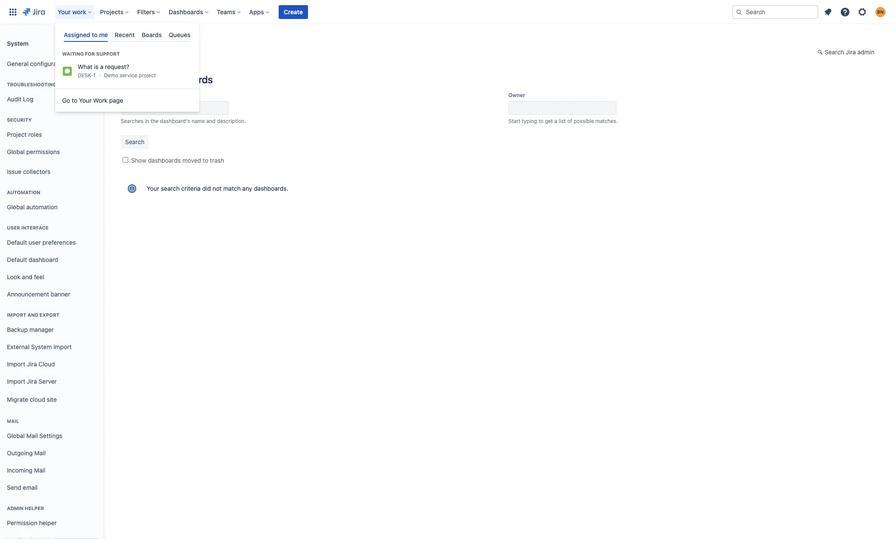 Task type: locate. For each thing, give the bounding box(es) containing it.
import and export
[[7, 312, 59, 318]]

show
[[131, 157, 146, 164]]

mail inside incoming mail link
[[34, 466, 45, 474]]

desk-
[[78, 72, 93, 79]]

dashboards.
[[254, 185, 288, 192]]

support
[[70, 82, 93, 87]]

helper right permission
[[39, 519, 57, 526]]

1 default from the top
[[7, 239, 27, 246]]

0 vertical spatial default
[[7, 239, 27, 246]]

trash
[[210, 157, 224, 164]]

1 horizontal spatial search
[[825, 48, 845, 56]]

0 horizontal spatial a
[[100, 63, 103, 70]]

settings image
[[858, 7, 868, 17]]

tab list containing assigned to me
[[60, 28, 194, 42]]

and for support
[[58, 82, 68, 87]]

helper up permission helper
[[25, 505, 44, 511]]

start typing to get a list of possible matches.
[[509, 118, 618, 124]]

project
[[139, 72, 156, 79]]

troubleshooting and support group
[[3, 73, 100, 111]]

troubleshooting
[[7, 82, 56, 87]]

to left get
[[539, 118, 544, 124]]

a right is
[[100, 63, 103, 70]]

1 vertical spatial jira
[[27, 360, 37, 368]]

1 horizontal spatial a
[[555, 118, 558, 124]]

import up backup
[[7, 312, 26, 318]]

preferences
[[42, 239, 76, 246]]

default
[[7, 239, 27, 246], [7, 256, 27, 263]]

2 vertical spatial your
[[147, 185, 159, 192]]

send email link
[[3, 479, 100, 496]]

jira image
[[22, 7, 45, 17], [22, 7, 45, 17]]

1 vertical spatial search
[[121, 92, 139, 98]]

external system import
[[7, 343, 72, 350]]

search down manage in the left of the page
[[121, 92, 139, 98]]

mail inside outgoing mail link
[[34, 449, 46, 457]]

and left "feel"
[[22, 273, 32, 280]]

search
[[161, 185, 180, 192]]

1 vertical spatial a
[[555, 118, 558, 124]]

None text field
[[121, 101, 229, 115]]

mail down global mail settings
[[34, 449, 46, 457]]

global inside "mail" group
[[7, 432, 25, 439]]

to inside go to your work page link
[[72, 97, 77, 104]]

mail group
[[3, 409, 100, 499]]

general
[[7, 60, 29, 67]]

audit
[[7, 95, 21, 103]]

automation group
[[3, 180, 100, 218]]

projects
[[100, 8, 124, 15]]

settings
[[39, 432, 62, 439]]

2 global from the top
[[7, 203, 25, 210]]

banner
[[51, 290, 70, 298]]

jira for server
[[27, 378, 37, 385]]

your
[[58, 8, 71, 15], [79, 97, 92, 104], [147, 185, 159, 192]]

create
[[284, 8, 303, 15]]

1 horizontal spatial system
[[31, 343, 52, 350]]

issue collectors
[[7, 168, 50, 175]]

criteria
[[181, 185, 201, 192]]

import and export group
[[3, 303, 100, 412]]

go
[[62, 97, 70, 104]]

queues
[[169, 31, 191, 38]]

a left list
[[555, 118, 558, 124]]

import up migrate
[[7, 378, 25, 385]]

for
[[85, 51, 95, 57]]

and for feel
[[22, 273, 32, 280]]

1 vertical spatial global
[[7, 203, 25, 210]]

issue
[[7, 168, 21, 175]]

your profile and settings image
[[876, 7, 886, 17]]

1 vertical spatial dashboards
[[148, 157, 181, 164]]

import jira cloud
[[7, 360, 55, 368]]

import for import jira cloud
[[7, 360, 25, 368]]

global down automation
[[7, 203, 25, 210]]

manage dashboards
[[121, 73, 213, 85]]

searches
[[121, 118, 143, 124]]

permission helper
[[7, 519, 57, 526]]

create button
[[279, 5, 308, 19]]

manager
[[29, 326, 54, 333]]

helper for permission helper
[[39, 519, 57, 526]]

global mail settings link
[[3, 427, 100, 445]]

banner
[[0, 0, 897, 24]]

2 vertical spatial global
[[7, 432, 25, 439]]

help image
[[840, 7, 851, 17]]

default down user
[[7, 239, 27, 246]]

global
[[7, 148, 25, 155], [7, 203, 25, 210], [7, 432, 25, 439]]

user
[[7, 225, 20, 230]]

audit log
[[7, 95, 33, 103]]

small image
[[818, 49, 825, 56]]

collectors
[[23, 168, 50, 175]]

0 vertical spatial helper
[[25, 505, 44, 511]]

0 horizontal spatial system
[[7, 39, 29, 47]]

migrate
[[7, 396, 28, 403]]

system down manager
[[31, 343, 52, 350]]

dashboards right project at the top
[[159, 73, 213, 85]]

system
[[7, 39, 29, 47], [121, 45, 155, 57], [31, 343, 52, 350]]

what is a request?
[[78, 63, 129, 70]]

look and feel
[[7, 273, 44, 280]]

match
[[223, 185, 241, 192]]

global inside security group
[[7, 148, 25, 155]]

to right go
[[72, 97, 77, 104]]

search
[[825, 48, 845, 56], [121, 92, 139, 98]]

system up general
[[7, 39, 29, 47]]

recent
[[115, 31, 135, 38]]

0 vertical spatial jira
[[846, 48, 856, 56]]

and up backup manager
[[28, 312, 38, 318]]

site
[[47, 396, 57, 403]]

mail inside global mail settings link
[[26, 432, 38, 439]]

2 horizontal spatial your
[[147, 185, 159, 192]]

your inside "dropdown button"
[[58, 8, 71, 15]]

to
[[92, 31, 98, 38], [72, 97, 77, 104], [539, 118, 544, 124], [203, 157, 208, 164]]

search jira admin
[[825, 48, 875, 56]]

3 global from the top
[[7, 432, 25, 439]]

mail up email
[[34, 466, 45, 474]]

incoming mail
[[7, 466, 45, 474]]

global up outgoing
[[7, 432, 25, 439]]

global for global mail settings
[[7, 432, 25, 439]]

what
[[78, 63, 92, 70]]

admin helper group
[[3, 496, 100, 539]]

mail for incoming
[[34, 466, 45, 474]]

global inside automation group
[[7, 203, 25, 210]]

1 vertical spatial your
[[79, 97, 92, 104]]

dashboards right show
[[148, 157, 181, 164]]

global automation link
[[3, 199, 100, 216]]

interface
[[21, 225, 49, 230]]

global permissions link
[[3, 143, 100, 161]]

mail up outgoing mail on the bottom left of the page
[[26, 432, 38, 439]]

global permissions
[[7, 148, 60, 155]]

and up go
[[58, 82, 68, 87]]

import down external
[[7, 360, 25, 368]]

0 vertical spatial global
[[7, 148, 25, 155]]

system down "recent"
[[121, 45, 155, 57]]

show dashboards moved to trash
[[131, 157, 224, 164]]

0 horizontal spatial your
[[58, 8, 71, 15]]

tab list
[[60, 28, 194, 42]]

automation
[[7, 189, 40, 195]]

apps
[[249, 8, 264, 15]]

0 horizontal spatial search
[[121, 92, 139, 98]]

jira left the cloud
[[27, 360, 37, 368]]

waiting for support
[[62, 51, 120, 57]]

admin
[[858, 48, 875, 56]]

Owner text field
[[509, 101, 617, 115]]

dashboards for show
[[148, 157, 181, 164]]

teams
[[217, 8, 236, 15]]

announcement banner link
[[3, 286, 100, 303]]

your work
[[58, 8, 86, 15]]

banner containing your work
[[0, 0, 897, 24]]

support
[[96, 51, 120, 57]]

1
[[93, 72, 96, 79]]

to left me
[[92, 31, 98, 38]]

0 vertical spatial your
[[58, 8, 71, 15]]

global automation
[[7, 203, 58, 210]]

2 vertical spatial jira
[[27, 378, 37, 385]]

1 vertical spatial helper
[[39, 519, 57, 526]]

default up look
[[7, 256, 27, 263]]

0 vertical spatial search
[[825, 48, 845, 56]]

jira left admin
[[846, 48, 856, 56]]

your for your search criteria did not match any dashboards.
[[147, 185, 159, 192]]

boards
[[142, 31, 162, 38]]

search right small 'image'
[[825, 48, 845, 56]]

your search criteria did not match any dashboards.
[[147, 185, 288, 192]]

1 global from the top
[[7, 148, 25, 155]]

None submit
[[121, 135, 149, 149]]

1 vertical spatial default
[[7, 256, 27, 263]]

global down project at the top left of the page
[[7, 148, 25, 155]]

and inside user interface group
[[22, 273, 32, 280]]

mail
[[7, 418, 19, 424], [26, 432, 38, 439], [34, 449, 46, 457], [34, 466, 45, 474]]

0 vertical spatial dashboards
[[159, 73, 213, 85]]

jira left "server"
[[27, 378, 37, 385]]

2 default from the top
[[7, 256, 27, 263]]

a
[[100, 63, 103, 70], [555, 118, 558, 124]]

look
[[7, 273, 20, 280]]

dashboards button
[[166, 5, 212, 19]]

of
[[568, 118, 573, 124]]



Task type: describe. For each thing, give the bounding box(es) containing it.
permissions
[[26, 148, 60, 155]]

searches in the dashboard's name and description.
[[121, 118, 246, 124]]

filters
[[137, 8, 155, 15]]

migrate cloud site
[[7, 396, 57, 403]]

general configuration link
[[3, 55, 100, 73]]

mail for global
[[26, 432, 38, 439]]

issue collectors link
[[3, 163, 100, 180]]

apps button
[[247, 5, 273, 19]]

user interface group
[[3, 216, 100, 306]]

assigned
[[64, 31, 90, 38]]

projects button
[[97, 5, 132, 19]]

in
[[145, 118, 149, 124]]

Search field
[[732, 5, 819, 19]]

jira for cloud
[[27, 360, 37, 368]]

incoming mail link
[[3, 462, 100, 479]]

service
[[120, 72, 137, 79]]

is
[[94, 63, 99, 70]]

your for your work
[[58, 8, 71, 15]]

configuration
[[30, 60, 67, 67]]

server
[[39, 378, 57, 385]]

1 horizontal spatial your
[[79, 97, 92, 104]]

description.
[[217, 118, 246, 124]]

go to your work page
[[62, 97, 123, 104]]

dashboards
[[169, 8, 203, 15]]

2 horizontal spatial system
[[121, 45, 155, 57]]

backup
[[7, 326, 28, 333]]

any
[[242, 185, 252, 192]]

and right name
[[207, 118, 216, 124]]

global mail settings
[[7, 432, 62, 439]]

outgoing mail link
[[3, 445, 100, 462]]

teams button
[[214, 5, 244, 19]]

notifications image
[[823, 7, 833, 17]]

Show dashboards moved to trash checkbox
[[123, 157, 128, 163]]

moved
[[182, 157, 201, 164]]

project
[[7, 131, 27, 138]]

demo
[[104, 72, 118, 79]]

work
[[72, 8, 86, 15]]

manage
[[121, 73, 157, 85]]

default user preferences link
[[3, 234, 100, 251]]

to left trash
[[203, 157, 208, 164]]

backup manager link
[[3, 321, 100, 338]]

migrate cloud site link
[[3, 390, 100, 409]]

primary element
[[5, 0, 732, 24]]

import jira cloud link
[[3, 356, 100, 373]]

security
[[7, 117, 32, 123]]

search jira admin link
[[813, 46, 879, 60]]

default for default user preferences
[[7, 239, 27, 246]]

incoming
[[7, 466, 32, 474]]

default for default dashboard
[[7, 256, 27, 263]]

admin helper
[[7, 505, 44, 511]]

backup manager
[[7, 326, 54, 333]]

default dashboard link
[[3, 251, 100, 268]]

0 vertical spatial a
[[100, 63, 103, 70]]

desk-1
[[78, 72, 96, 79]]

project roles
[[7, 131, 42, 138]]

system inside import and export group
[[31, 343, 52, 350]]

helper for admin helper
[[25, 505, 44, 511]]

cloud
[[30, 396, 45, 403]]

name
[[192, 118, 205, 124]]

import down backup manager link
[[53, 343, 72, 350]]

dashboards for manage
[[159, 73, 213, 85]]

external
[[7, 343, 30, 350]]

cloud
[[39, 360, 55, 368]]

search for search jira admin
[[825, 48, 845, 56]]

global for global permissions
[[7, 148, 25, 155]]

permission helper link
[[3, 515, 100, 532]]

export
[[40, 312, 59, 318]]

roles
[[28, 131, 42, 138]]

import for import jira server
[[7, 378, 25, 385]]

assigned to me
[[64, 31, 108, 38]]

outgoing
[[7, 449, 33, 457]]

the
[[151, 118, 159, 124]]

jira for admin
[[846, 48, 856, 56]]

page
[[109, 97, 123, 104]]

get
[[545, 118, 553, 124]]

send email
[[7, 484, 38, 491]]

typing
[[522, 118, 537, 124]]

log
[[23, 95, 33, 103]]

work
[[93, 97, 108, 104]]

your work button
[[55, 5, 95, 19]]

appswitcher icon image
[[8, 7, 18, 17]]

not
[[213, 185, 222, 192]]

announcement
[[7, 290, 49, 298]]

dashboard
[[29, 256, 58, 263]]

troubleshooting and support
[[7, 82, 93, 87]]

search for search
[[121, 92, 139, 98]]

start
[[509, 118, 521, 124]]

user
[[29, 239, 41, 246]]

waiting
[[62, 51, 84, 57]]

and for export
[[28, 312, 38, 318]]

external system import link
[[3, 338, 100, 356]]

search image
[[736, 8, 743, 15]]

look and feel link
[[3, 268, 100, 286]]

email
[[23, 484, 38, 491]]

owner
[[509, 92, 525, 98]]

matches.
[[596, 118, 618, 124]]

mail for outgoing
[[34, 449, 46, 457]]

filters button
[[135, 5, 164, 19]]

mail down migrate
[[7, 418, 19, 424]]

send
[[7, 484, 21, 491]]

audit log link
[[3, 91, 100, 108]]

security group
[[3, 108, 100, 163]]

global for global automation
[[7, 203, 25, 210]]

import for import and export
[[7, 312, 26, 318]]



Task type: vqa. For each thing, say whether or not it's contained in the screenshot.
helper for Permission helper
yes



